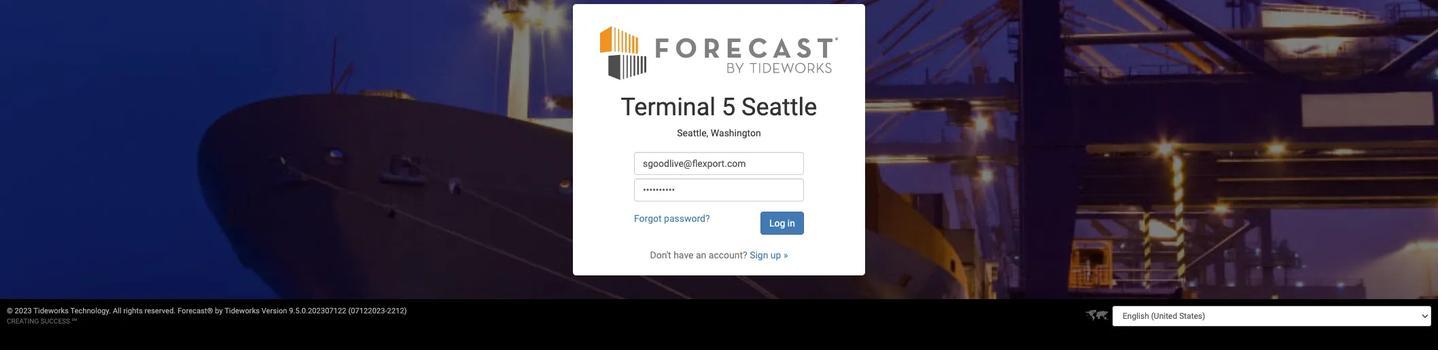 Task type: locate. For each thing, give the bounding box(es) containing it.
all
[[113, 307, 122, 316]]

1 horizontal spatial tideworks
[[225, 307, 260, 316]]

5
[[722, 93, 736, 122]]

(07122023-
[[348, 307, 387, 316]]

log
[[770, 218, 785, 229]]

sign
[[750, 250, 768, 261]]

Email or username text field
[[634, 153, 804, 176]]

account?
[[709, 250, 748, 261]]

password?
[[664, 214, 710, 225]]

terminal
[[621, 93, 716, 122]]

don't
[[650, 250, 671, 261]]

tideworks up success
[[34, 307, 69, 316]]

seattle
[[742, 93, 817, 122]]

sign up » link
[[750, 250, 788, 261]]

by
[[215, 307, 223, 316]]

0 horizontal spatial tideworks
[[34, 307, 69, 316]]

tideworks
[[34, 307, 69, 316], [225, 307, 260, 316]]

»
[[784, 250, 788, 261]]

forgot password? log in
[[634, 214, 795, 229]]

2023
[[15, 307, 32, 316]]

© 2023 tideworks technology. all rights reserved. forecast® by tideworks version 9.5.0.202307122 (07122023-2212) creating success ℠
[[7, 307, 407, 326]]

technology.
[[70, 307, 111, 316]]

up
[[771, 250, 781, 261]]

don't have an account? sign up »
[[650, 250, 788, 261]]

seattle,
[[677, 128, 709, 139]]

tideworks right by
[[225, 307, 260, 316]]



Task type: describe. For each thing, give the bounding box(es) containing it.
1 tideworks from the left
[[34, 307, 69, 316]]

℠
[[72, 318, 77, 326]]

rights
[[123, 307, 143, 316]]

reserved.
[[145, 307, 176, 316]]

success
[[41, 318, 70, 326]]

washington
[[711, 128, 761, 139]]

log in button
[[761, 212, 804, 235]]

terminal 5 seattle seattle, washington
[[621, 93, 817, 139]]

version
[[262, 307, 287, 316]]

forecast® by tideworks image
[[600, 25, 838, 81]]

Password password field
[[634, 179, 804, 202]]

forgot
[[634, 214, 662, 225]]

2 tideworks from the left
[[225, 307, 260, 316]]

9.5.0.202307122
[[289, 307, 346, 316]]

2212)
[[387, 307, 407, 316]]

have
[[674, 250, 694, 261]]

in
[[788, 218, 795, 229]]

forecast®
[[178, 307, 213, 316]]

forgot password? link
[[634, 214, 710, 225]]

an
[[696, 250, 707, 261]]

creating
[[7, 318, 39, 326]]

©
[[7, 307, 13, 316]]



